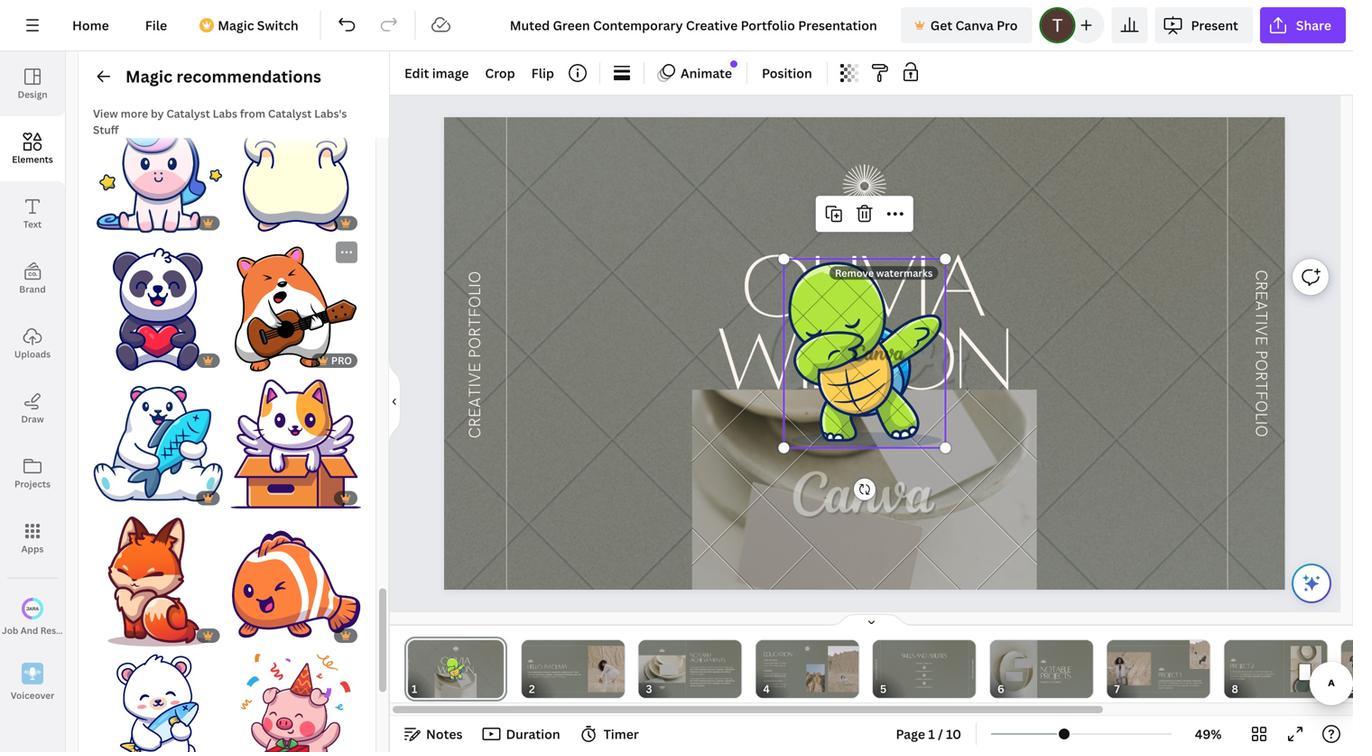 Task type: locate. For each thing, give the bounding box(es) containing it.
flip
[[531, 65, 554, 82]]

1 vertical spatial o
[[1252, 401, 1271, 413]]

group
[[93, 104, 223, 234], [231, 104, 361, 234], [93, 241, 223, 372], [93, 379, 223, 510], [231, 379, 361, 510], [93, 506, 223, 647], [231, 506, 361, 647], [93, 644, 223, 753], [231, 644, 361, 753]]

portfolio
[[466, 271, 485, 359]]

home link
[[58, 7, 123, 43]]

2 catalyst from the left
[[268, 106, 312, 121]]

0 vertical spatial o
[[1252, 360, 1271, 372]]

image
[[432, 65, 469, 82]]

e up p
[[1252, 336, 1271, 346]]

0 vertical spatial t
[[1252, 311, 1271, 321]]

page 1 / 10
[[896, 726, 962, 743]]

0 vertical spatial e
[[1252, 291, 1271, 301]]

49% button
[[1179, 720, 1238, 749]]

catalyst right by
[[166, 106, 210, 121]]

o down p
[[1252, 401, 1271, 413]]

o
[[1252, 360, 1271, 372], [1252, 401, 1271, 413], [1252, 426, 1271, 438]]

cute polar bear holding fish cartoon vector illustration image
[[93, 655, 223, 753]]

r up a
[[1252, 281, 1271, 291]]

remove watermarks
[[835, 266, 933, 280]]

catalyst inside catalyst labs's stuff
[[268, 106, 312, 121]]

0 horizontal spatial catalyst
[[166, 106, 210, 121]]

share button
[[1260, 7, 1346, 43]]

o down l
[[1252, 426, 1271, 438]]

pro
[[997, 17, 1018, 34]]

2 r from the top
[[1252, 372, 1271, 381]]

magic up by
[[125, 65, 173, 88]]

creative
[[466, 363, 485, 439]]

c
[[1252, 270, 1271, 281]]

job and resume ai button
[[0, 586, 87, 651]]

position
[[762, 65, 812, 82]]

catalyst
[[166, 106, 210, 121], [268, 106, 312, 121]]

remove
[[835, 266, 874, 280]]

pro group
[[231, 241, 361, 372]]

duration button
[[477, 720, 568, 749]]

1 horizontal spatial magic
[[218, 17, 254, 34]]

voiceover button
[[0, 651, 65, 716]]

i down a
[[1252, 321, 1271, 326]]

elements
[[12, 153, 53, 166]]

page 1 / 10 button
[[889, 720, 969, 749]]

catalyst labs's stuff button
[[93, 106, 347, 137]]

2 e from the top
[[1252, 336, 1271, 346]]

1 e from the top
[[1252, 291, 1271, 301]]

1 vertical spatial magic
[[125, 65, 173, 88]]

1 vertical spatial r
[[1252, 372, 1271, 381]]

t up v
[[1252, 311, 1271, 321]]

apps
[[21, 543, 44, 556]]

resume
[[40, 625, 75, 637]]

wilson
[[716, 307, 1011, 407]]

animate
[[681, 65, 732, 82]]

t up l
[[1252, 381, 1271, 391]]

r
[[1252, 281, 1271, 291], [1252, 372, 1271, 381]]

0 vertical spatial magic
[[218, 17, 254, 34]]

edit image
[[404, 65, 469, 82]]

uploads
[[14, 348, 51, 361]]

position button
[[755, 59, 819, 88]]

animate button
[[652, 59, 739, 88]]

2 t from the top
[[1252, 381, 1271, 391]]

magic switch button
[[189, 7, 313, 43]]

magic inside button
[[218, 17, 254, 34]]

c r e a t i v e p o r t f o l i o
[[1252, 270, 1271, 438]]

switch
[[257, 17, 299, 34]]

r up f
[[1252, 372, 1271, 381]]

new image
[[730, 61, 738, 68]]

1 vertical spatial e
[[1252, 336, 1271, 346]]

job
[[2, 625, 18, 637]]

magic
[[218, 17, 254, 34], [125, 65, 173, 88]]

labs
[[213, 106, 237, 121]]

i
[[1252, 321, 1271, 326], [1252, 421, 1271, 426]]

Page title text field
[[425, 681, 432, 699]]

t
[[1252, 311, 1271, 321], [1252, 381, 1271, 391]]

duration
[[506, 726, 560, 743]]

cute fox sitting cartoon vector illustration image
[[93, 517, 223, 647]]

e
[[1252, 291, 1271, 301], [1252, 336, 1271, 346]]

home
[[72, 17, 109, 34]]

magic for magic recommendations
[[125, 65, 173, 88]]

canva
[[956, 17, 994, 34]]

0 horizontal spatial magic
[[125, 65, 173, 88]]

more
[[121, 106, 148, 121]]

view
[[93, 106, 118, 121]]

projects
[[14, 478, 51, 491]]

brand
[[19, 283, 46, 296]]

o up f
[[1252, 360, 1271, 372]]

file
[[145, 17, 167, 34]]

2 vertical spatial o
[[1252, 426, 1271, 438]]

labs's
[[314, 106, 347, 121]]

i down f
[[1252, 421, 1271, 426]]

ai
[[77, 625, 87, 637]]

cute hamster playing guitar cartoon image
[[231, 241, 361, 372]]

crop button
[[478, 59, 522, 88]]

1 vertical spatial t
[[1252, 381, 1271, 391]]

cute polar bear holding big fish cartoon vector illustration image
[[93, 379, 223, 510]]

timer button
[[575, 720, 646, 749]]

cute clown fish cartoon vector illustration image
[[231, 517, 361, 647]]

pro
[[331, 354, 352, 367]]

projects button
[[0, 441, 65, 506]]

cute turtle dabbing cartoon vector illustration image
[[784, 259, 946, 448]]

1 i from the top
[[1252, 321, 1271, 326]]

1 vertical spatial i
[[1252, 421, 1271, 426]]

cute happy hamster cartoon vector illustration image
[[231, 104, 361, 234]]

0 vertical spatial r
[[1252, 281, 1271, 291]]

1 horizontal spatial catalyst
[[268, 106, 312, 121]]

apps button
[[0, 506, 65, 571]]

notes
[[426, 726, 463, 743]]

magic left switch
[[218, 17, 254, 34]]

e down c
[[1252, 291, 1271, 301]]

0 vertical spatial i
[[1252, 321, 1271, 326]]

catalyst right the from
[[268, 106, 312, 121]]

/
[[938, 726, 943, 743]]



Task type: describe. For each thing, give the bounding box(es) containing it.
watermarks
[[876, 266, 933, 280]]

a
[[1252, 301, 1271, 311]]

side panel tab list
[[0, 51, 87, 716]]

magic switch
[[218, 17, 299, 34]]

timer
[[604, 726, 639, 743]]

edit
[[404, 65, 429, 82]]

f
[[1252, 391, 1271, 401]]

1 o from the top
[[1252, 360, 1271, 372]]

uploads button
[[0, 311, 65, 376]]

cute unicorn sitting cartoon vector illustration image
[[93, 104, 223, 234]]

magic for magic switch
[[218, 17, 254, 34]]

voiceover
[[11, 690, 54, 702]]

view more by catalyst labs button
[[93, 106, 237, 121]]

flip button
[[524, 59, 561, 88]]

catalyst labs's stuff
[[93, 106, 347, 137]]

creative portfolio
[[466, 271, 485, 439]]

cute panda holding love cartoon vector illustration image
[[93, 241, 223, 372]]

Design title text field
[[495, 7, 894, 43]]

stuff
[[93, 122, 119, 137]]

olivia
[[741, 234, 985, 334]]

get canva pro button
[[901, 7, 1032, 43]]

text button
[[0, 181, 65, 246]]

2 o from the top
[[1252, 401, 1271, 413]]

job and resume ai
[[2, 625, 87, 637]]

draw
[[21, 413, 44, 426]]

notes button
[[397, 720, 470, 749]]

magic recommendations
[[125, 65, 321, 88]]

49%
[[1195, 726, 1222, 743]]

cute cat unicorn play in box cartoon vector illustration image
[[231, 379, 361, 510]]

edit image button
[[397, 59, 476, 88]]

cute pig birthday party cartoon vector illustration image
[[231, 655, 361, 753]]

from
[[240, 106, 265, 121]]

1
[[928, 726, 935, 743]]

hide image
[[389, 359, 401, 446]]

get canva pro
[[931, 17, 1018, 34]]

3 o from the top
[[1252, 426, 1271, 438]]

and
[[21, 625, 38, 637]]

p
[[1252, 351, 1271, 360]]

design button
[[0, 51, 65, 116]]

recommendations
[[176, 65, 321, 88]]

1 r from the top
[[1252, 281, 1271, 291]]

design
[[18, 88, 47, 101]]

main menu bar
[[0, 0, 1353, 51]]

10
[[946, 726, 962, 743]]

present button
[[1155, 7, 1253, 43]]

hand drawn fireworks image
[[843, 165, 886, 208]]

crop
[[485, 65, 515, 82]]

2 i from the top
[[1252, 421, 1271, 426]]

canva assistant image
[[1301, 573, 1323, 595]]

page 1 image
[[404, 641, 507, 699]]

view more by catalyst labs from
[[93, 106, 268, 121]]

page
[[896, 726, 925, 743]]

remove watermarks button
[[830, 266, 938, 280]]

get
[[931, 17, 953, 34]]

text
[[23, 218, 42, 231]]

by
[[151, 106, 164, 121]]

l
[[1252, 413, 1271, 421]]

hide pages image
[[828, 614, 915, 628]]

file button
[[131, 7, 182, 43]]

1 catalyst from the left
[[166, 106, 210, 121]]

share
[[1296, 17, 1332, 34]]

1 t from the top
[[1252, 311, 1271, 321]]

present
[[1191, 17, 1238, 34]]

brand button
[[0, 246, 65, 311]]

draw button
[[0, 376, 65, 441]]

elements button
[[0, 116, 65, 181]]

v
[[1252, 326, 1271, 336]]



Task type: vqa. For each thing, say whether or not it's contained in the screenshot.
THE WHITE AND PINK MODERN LOVE HEARTS HAPPY VALENTINE'S DAY CARD Image
no



